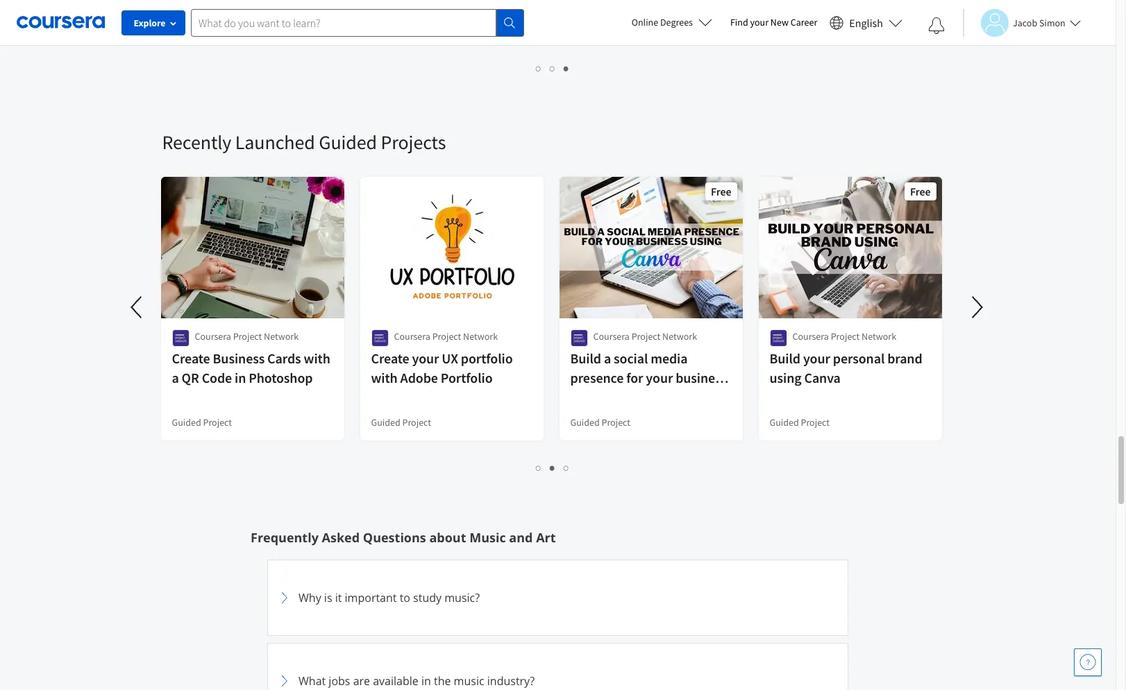 Task type: locate. For each thing, give the bounding box(es) containing it.
0 vertical spatial with
[[304, 350, 330, 367]]

in inside create business cards with a qr code in photoshop
[[235, 369, 246, 387]]

build inside build your personal brand using canva
[[770, 350, 801, 367]]

1
[[536, 62, 542, 75], [536, 462, 542, 475]]

1 vertical spatial list
[[162, 460, 943, 476]]

1 vertical spatial 1
[[536, 462, 542, 475]]

create up qr
[[172, 350, 210, 367]]

guided project for for
[[570, 417, 631, 429]]

about
[[429, 530, 466, 546]]

project
[[233, 331, 262, 343], [432, 331, 461, 343], [632, 331, 661, 343], [831, 331, 860, 343], [203, 417, 232, 429], [402, 417, 431, 429], [602, 417, 631, 429], [801, 417, 830, 429]]

network up personal
[[862, 331, 896, 343]]

chevron right image
[[276, 674, 293, 690]]

0 horizontal spatial build
[[570, 350, 601, 367]]

0 horizontal spatial in
[[235, 369, 246, 387]]

0 vertical spatial 3
[[564, 62, 569, 75]]

english button
[[824, 0, 908, 45]]

your inside create your ux portfolio with adobe portfolio
[[412, 350, 439, 367]]

the
[[434, 674, 451, 689]]

1 horizontal spatial free
[[910, 185, 931, 199]]

guided for create your ux portfolio with adobe portfolio
[[371, 417, 400, 429]]

your for find
[[750, 16, 769, 28]]

1 horizontal spatial a
[[604, 350, 611, 367]]

coursera project network image for create your ux portfolio with adobe portfolio
[[371, 330, 388, 347]]

in
[[235, 369, 246, 387], [421, 674, 431, 689]]

coursera project network image
[[172, 330, 189, 347], [371, 330, 388, 347], [570, 330, 588, 347], [770, 330, 787, 347]]

coursera up social at the right
[[593, 331, 630, 343]]

canva
[[804, 369, 841, 387], [605, 389, 641, 406]]

1 horizontal spatial with
[[371, 369, 398, 387]]

your inside build your personal brand using canva
[[803, 350, 830, 367]]

explore
[[134, 17, 166, 29]]

1 vertical spatial a
[[172, 369, 179, 387]]

1 vertical spatial 1 button
[[532, 460, 546, 476]]

build a social media presence for your business using canva
[[570, 350, 727, 406]]

guided for create business cards with a qr code in photoshop
[[172, 417, 201, 429]]

guided project
[[172, 417, 232, 429], [371, 417, 431, 429], [570, 417, 631, 429], [770, 417, 830, 429]]

1 button for 2 button in "recently launched guided projects carousel" element
[[532, 460, 546, 476]]

1 1 from the top
[[536, 62, 542, 75]]

network for media
[[662, 331, 697, 343]]

1 horizontal spatial using
[[770, 369, 802, 387]]

in inside dropdown button
[[421, 674, 431, 689]]

2 coursera from the left
[[394, 331, 430, 343]]

build
[[570, 350, 601, 367], [770, 350, 801, 367]]

online degrees
[[632, 16, 693, 28]]

4 network from the left
[[862, 331, 896, 343]]

music
[[470, 530, 506, 546]]

3 button
[[560, 60, 574, 76], [560, 460, 574, 476]]

1 coursera project network from the left
[[195, 331, 299, 343]]

4 coursera project network image from the left
[[770, 330, 787, 347]]

online degrees button
[[620, 7, 723, 37]]

project up business
[[233, 331, 262, 343]]

project down adobe
[[402, 417, 431, 429]]

project up social at the right
[[632, 331, 661, 343]]

why is it important to study music? button
[[276, 569, 839, 628]]

coursera for qr
[[195, 331, 231, 343]]

1 vertical spatial 3
[[564, 462, 569, 475]]

0 vertical spatial in
[[235, 369, 246, 387]]

next slide image
[[961, 291, 994, 324]]

using
[[770, 369, 802, 387], [570, 389, 602, 406]]

network for brand
[[862, 331, 896, 343]]

create for qr
[[172, 350, 210, 367]]

jacob simon
[[1013, 16, 1066, 29]]

guided project for adobe
[[371, 417, 431, 429]]

simon
[[1039, 16, 1066, 29]]

with inside create business cards with a qr code in photoshop
[[304, 350, 330, 367]]

1 1 button from the top
[[532, 60, 546, 76]]

1 horizontal spatial build
[[770, 350, 801, 367]]

1 2 from the top
[[550, 62, 555, 75]]

None search field
[[191, 9, 524, 36]]

2 coursera project network from the left
[[394, 331, 498, 343]]

coursera project network for social
[[593, 331, 697, 343]]

a inside create business cards with a qr code in photoshop
[[172, 369, 179, 387]]

1 horizontal spatial create
[[371, 350, 409, 367]]

2 inside "recently launched guided projects carousel" element
[[550, 462, 555, 475]]

network up media on the right of the page
[[662, 331, 697, 343]]

code
[[202, 369, 232, 387]]

network for with
[[264, 331, 299, 343]]

3 button inside "recently launched guided projects carousel" element
[[560, 460, 574, 476]]

network up portfolio
[[463, 331, 498, 343]]

0 vertical spatial using
[[770, 369, 802, 387]]

create business cards with a qr code in photoshop
[[172, 350, 330, 387]]

your up adobe
[[412, 350, 439, 367]]

a up "presence"
[[604, 350, 611, 367]]

2 3 button from the top
[[560, 460, 574, 476]]

coursera for adobe
[[394, 331, 430, 343]]

1 build from the left
[[570, 350, 601, 367]]

it
[[335, 591, 342, 606]]

3 inside "recently launched guided projects carousel" element
[[564, 462, 569, 475]]

build your personal brand using canva
[[770, 350, 923, 387]]

0 horizontal spatial canva
[[605, 389, 641, 406]]

network up cards
[[264, 331, 299, 343]]

2 1 from the top
[[536, 462, 542, 475]]

project up personal
[[831, 331, 860, 343]]

coursera up business
[[195, 331, 231, 343]]

free for build a social media presence for your business using canva
[[711, 185, 732, 199]]

your
[[750, 16, 769, 28], [412, 350, 439, 367], [803, 350, 830, 367], [646, 369, 673, 387]]

media
[[651, 350, 688, 367]]

1 guided project from the left
[[172, 417, 232, 429]]

1 vertical spatial 2
[[550, 462, 555, 475]]

specialization
[[172, 17, 229, 29]]

0 horizontal spatial using
[[570, 389, 602, 406]]

1 inside "recently launched guided projects carousel" element
[[536, 462, 542, 475]]

canva down personal
[[804, 369, 841, 387]]

frequently asked questions about music and art
[[251, 530, 556, 546]]

2 2 button from the top
[[546, 460, 560, 476]]

0 vertical spatial 2 button
[[546, 60, 560, 76]]

list
[[162, 60, 943, 76], [162, 460, 943, 476]]

coursera up build your personal brand using canva
[[793, 331, 829, 343]]

3 coursera project network from the left
[[593, 331, 697, 343]]

2 guided project from the left
[[371, 417, 431, 429]]

with left adobe
[[371, 369, 398, 387]]

2 2 from the top
[[550, 462, 555, 475]]

create inside create your ux portfolio with adobe portfolio
[[371, 350, 409, 367]]

1 list from the top
[[162, 60, 943, 76]]

coursera project network up social at the right
[[593, 331, 697, 343]]

1 create from the left
[[172, 350, 210, 367]]

0 horizontal spatial create
[[172, 350, 210, 367]]

free for build your personal brand using canva
[[910, 185, 931, 199]]

recently launched guided projects
[[162, 130, 446, 155]]

4 coursera project network from the left
[[793, 331, 896, 343]]

is
[[324, 591, 332, 606]]

2 free from the left
[[910, 185, 931, 199]]

0 vertical spatial 2
[[550, 62, 555, 75]]

social
[[614, 350, 648, 367]]

0 vertical spatial 3 button
[[560, 60, 574, 76]]

recently launched guided projects carousel element
[[120, 88, 994, 488]]

with
[[304, 350, 330, 367], [371, 369, 398, 387]]

cards
[[267, 350, 301, 367]]

3 for first 3 button
[[564, 62, 569, 75]]

your right find
[[750, 16, 769, 28]]

coursera up adobe
[[394, 331, 430, 343]]

0 horizontal spatial with
[[304, 350, 330, 367]]

2
[[550, 62, 555, 75], [550, 462, 555, 475]]

and
[[509, 530, 533, 546]]

list inside "recently launched guided projects carousel" element
[[162, 460, 943, 476]]

coursera project network
[[195, 331, 299, 343], [394, 331, 498, 343], [593, 331, 697, 343], [793, 331, 896, 343]]

1 free from the left
[[711, 185, 732, 199]]

1 2 button from the top
[[546, 60, 560, 76]]

coursera project network image for create business cards with a qr code in photoshop
[[172, 330, 189, 347]]

project down "for"
[[602, 417, 631, 429]]

2 list from the top
[[162, 460, 943, 476]]

create inside create business cards with a qr code in photoshop
[[172, 350, 210, 367]]

3 guided project from the left
[[570, 417, 631, 429]]

2 1 button from the top
[[532, 460, 546, 476]]

3 coursera project network image from the left
[[570, 330, 588, 347]]

build inside build a social media presence for your business using canva
[[570, 350, 601, 367]]

business
[[676, 369, 727, 387]]

2 3 from the top
[[564, 462, 569, 475]]

coursera project network up ux
[[394, 331, 498, 343]]

create
[[172, 350, 210, 367], [371, 350, 409, 367]]

portfolio
[[461, 350, 513, 367]]

what jobs are available in the music industry? list item
[[267, 644, 849, 691]]

collapsed list
[[267, 560, 849, 691]]

0 horizontal spatial free
[[711, 185, 732, 199]]

explore button
[[122, 10, 185, 35]]

1 coursera project network image from the left
[[172, 330, 189, 347]]

2 build from the left
[[770, 350, 801, 367]]

important
[[345, 591, 397, 606]]

coursera project network up personal
[[793, 331, 896, 343]]

music
[[454, 674, 484, 689]]

free
[[711, 185, 732, 199], [910, 185, 931, 199]]

2 coursera project network image from the left
[[371, 330, 388, 347]]

4 guided project from the left
[[770, 417, 830, 429]]

network
[[264, 331, 299, 343], [463, 331, 498, 343], [662, 331, 697, 343], [862, 331, 896, 343]]

canva down "for"
[[605, 389, 641, 406]]

2 network from the left
[[463, 331, 498, 343]]

presence
[[570, 369, 624, 387]]

in down business
[[235, 369, 246, 387]]

2 button inside "recently launched guided projects carousel" element
[[546, 460, 560, 476]]

1 3 from the top
[[564, 62, 569, 75]]

art
[[536, 530, 556, 546]]

to
[[400, 591, 410, 606]]

0 horizontal spatial a
[[172, 369, 179, 387]]

help center image
[[1080, 655, 1096, 671]]

3 network from the left
[[662, 331, 697, 343]]

1 button inside "recently launched guided projects carousel" element
[[532, 460, 546, 476]]

a left qr
[[172, 369, 179, 387]]

1 horizontal spatial in
[[421, 674, 431, 689]]

guided
[[319, 130, 377, 155], [172, 417, 201, 429], [371, 417, 400, 429], [570, 417, 600, 429], [770, 417, 799, 429]]

project down build your personal brand using canva
[[801, 417, 830, 429]]

with right cards
[[304, 350, 330, 367]]

0 vertical spatial list
[[162, 60, 943, 76]]

course link
[[757, 0, 943, 42]]

1 coursera from the left
[[195, 331, 231, 343]]

guided project for canva
[[770, 417, 830, 429]]

4 coursera from the left
[[793, 331, 829, 343]]

your down media on the right of the page
[[646, 369, 673, 387]]

create up adobe
[[371, 350, 409, 367]]

3 coursera from the left
[[593, 331, 630, 343]]

1 vertical spatial canva
[[605, 389, 641, 406]]

1 3 button from the top
[[560, 60, 574, 76]]

1 vertical spatial 3 button
[[560, 460, 574, 476]]

3
[[564, 62, 569, 75], [564, 462, 569, 475]]

0 vertical spatial 1
[[536, 62, 542, 75]]

0 vertical spatial canva
[[804, 369, 841, 387]]

chevron down image
[[53, 21, 63, 31]]

project down the code
[[203, 417, 232, 429]]

what jobs are available in the music industry? button
[[276, 653, 839, 691]]

2 create from the left
[[371, 350, 409, 367]]

brand
[[887, 350, 923, 367]]

1 button
[[532, 60, 546, 76], [532, 460, 546, 476]]

coursera
[[195, 331, 231, 343], [394, 331, 430, 343], [593, 331, 630, 343], [793, 331, 829, 343]]

1 vertical spatial with
[[371, 369, 398, 387]]

1 vertical spatial using
[[570, 389, 602, 406]]

2 button
[[546, 60, 560, 76], [546, 460, 560, 476]]

jacob
[[1013, 16, 1038, 29]]

in left the
[[421, 674, 431, 689]]

frequently
[[251, 530, 319, 546]]

with inside create your ux portfolio with adobe portfolio
[[371, 369, 398, 387]]

coursera project network up business
[[195, 331, 299, 343]]

guided for build a social media presence for your business using canva
[[570, 417, 600, 429]]

adobe
[[400, 369, 438, 387]]

0 vertical spatial 1 button
[[532, 60, 546, 76]]

1 horizontal spatial canva
[[804, 369, 841, 387]]

1 vertical spatial in
[[421, 674, 431, 689]]

your left personal
[[803, 350, 830, 367]]

industry?
[[487, 674, 535, 689]]

0 vertical spatial a
[[604, 350, 611, 367]]

a
[[604, 350, 611, 367], [172, 369, 179, 387]]

build for build a social media presence for your business using canva
[[570, 350, 601, 367]]

1 vertical spatial 2 button
[[546, 460, 560, 476]]

1 network from the left
[[264, 331, 299, 343]]

guided for build your personal brand using canva
[[770, 417, 799, 429]]

using inside build a social media presence for your business using canva
[[570, 389, 602, 406]]

create for adobe
[[371, 350, 409, 367]]



Task type: vqa. For each thing, say whether or not it's contained in the screenshot.
"Explore menu" element
no



Task type: describe. For each thing, give the bounding box(es) containing it.
course
[[770, 17, 798, 29]]

your for build
[[803, 350, 830, 367]]

2 for first 3 button
[[550, 62, 555, 75]]

why
[[299, 591, 321, 606]]

your for create
[[412, 350, 439, 367]]

launched
[[235, 130, 315, 155]]

coursera project network image for build your personal brand using canva
[[770, 330, 787, 347]]

coursera project network for cards
[[195, 331, 299, 343]]

portfolio
[[441, 369, 493, 387]]

coursera project network for ux
[[394, 331, 498, 343]]

find
[[730, 16, 748, 28]]

coursera project network image for build a social media presence for your business using canva
[[570, 330, 588, 347]]

study
[[413, 591, 442, 606]]

2 for 3 button within the "recently launched guided projects carousel" element
[[550, 462, 555, 475]]

project up ux
[[432, 331, 461, 343]]

chevron right image
[[276, 590, 293, 607]]

online
[[632, 16, 658, 28]]

are
[[353, 674, 370, 689]]

specialization link
[[159, 0, 345, 42]]

1 for first 3 button
[[536, 62, 542, 75]]

jacob simon button
[[963, 9, 1081, 36]]

music?
[[445, 591, 480, 606]]

questions
[[363, 530, 426, 546]]

why is it important to study music? list item
[[267, 560, 849, 637]]

qr
[[182, 369, 199, 387]]

english
[[849, 16, 883, 30]]

your inside build a social media presence for your business using canva
[[646, 369, 673, 387]]

ux
[[442, 350, 458, 367]]

What do you want to learn? text field
[[191, 9, 496, 36]]

coursera image
[[17, 11, 105, 34]]

for
[[626, 369, 643, 387]]

canva inside build your personal brand using canva
[[804, 369, 841, 387]]

projects
[[381, 130, 446, 155]]

what jobs are available in the music industry?
[[299, 674, 535, 689]]

1 button for first 3 button 2 button
[[532, 60, 546, 76]]

coursera for canva
[[793, 331, 829, 343]]

personal
[[833, 350, 885, 367]]

build for build your personal brand using canva
[[770, 350, 801, 367]]

previous slide image
[[120, 291, 154, 324]]

asked
[[322, 530, 360, 546]]

what
[[299, 674, 326, 689]]

coursera project network for personal
[[793, 331, 896, 343]]

canva inside build a social media presence for your business using canva
[[605, 389, 641, 406]]

2 button for first 3 button
[[546, 60, 560, 76]]

using inside build your personal brand using canva
[[770, 369, 802, 387]]

find your new career link
[[723, 14, 824, 31]]

why is it important to study music?
[[299, 591, 480, 606]]

guided project for qr
[[172, 417, 232, 429]]

jobs
[[329, 674, 350, 689]]

show notifications image
[[928, 17, 945, 34]]

photoshop
[[249, 369, 313, 387]]

network for portfolio
[[463, 331, 498, 343]]

1 for 3 button within the "recently launched guided projects carousel" element
[[536, 462, 542, 475]]

available
[[373, 674, 419, 689]]

2 button for 3 button within the "recently launched guided projects carousel" element
[[546, 460, 560, 476]]

career
[[791, 16, 817, 28]]

business
[[213, 350, 265, 367]]

create your ux portfolio with adobe portfolio
[[371, 350, 513, 387]]

3 for 3 button within the "recently launched guided projects carousel" element
[[564, 462, 569, 475]]

find your new career
[[730, 16, 817, 28]]

a inside build a social media presence for your business using canva
[[604, 350, 611, 367]]

degrees
[[660, 16, 693, 28]]

recently
[[162, 130, 231, 155]]

new
[[771, 16, 789, 28]]

coursera for for
[[593, 331, 630, 343]]



